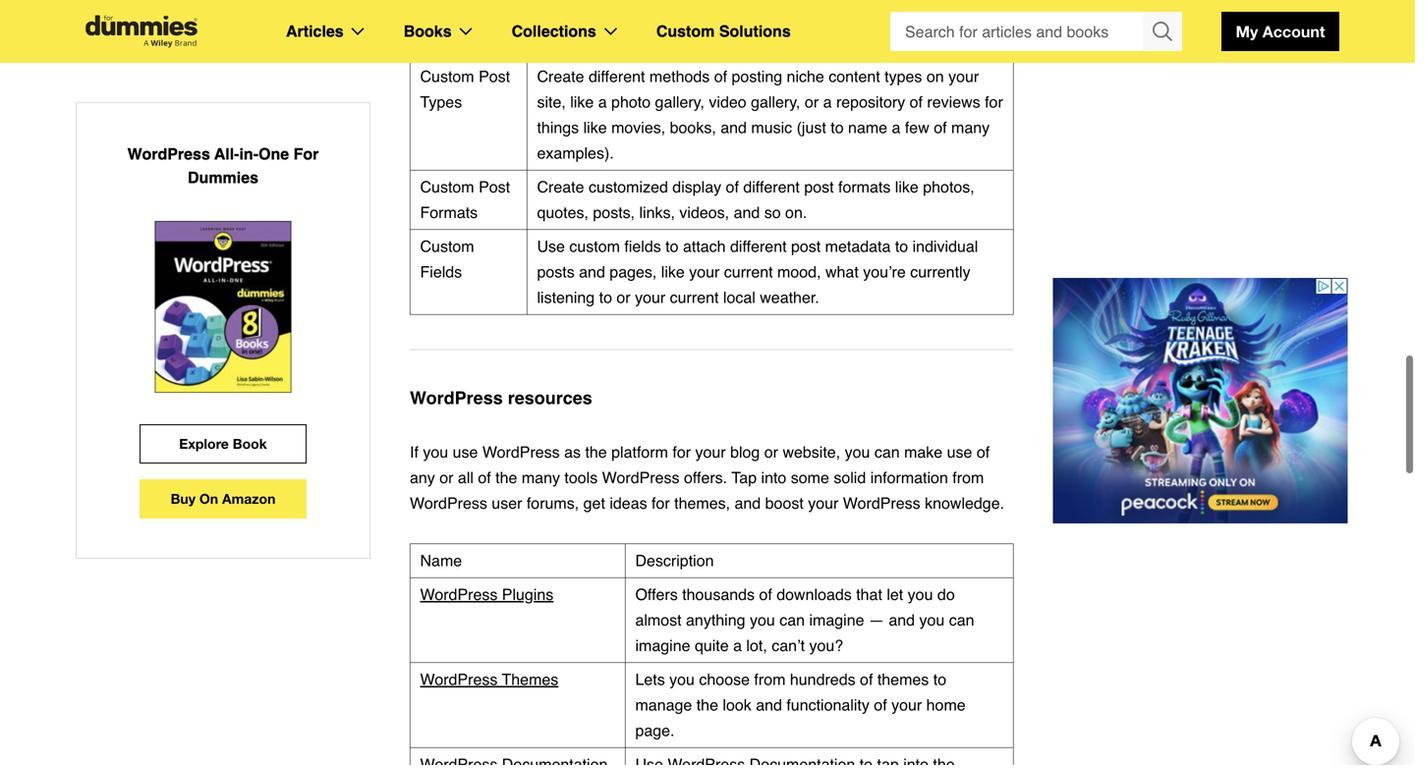 Task type: locate. For each thing, give the bounding box(es) containing it.
open collections list image
[[604, 28, 617, 35]]

downloads
[[777, 586, 852, 604]]

different down so
[[730, 237, 787, 256]]

you?
[[809, 637, 843, 655]]

1 horizontal spatial for
[[673, 443, 691, 461]]

wordpress down all
[[410, 494, 487, 512]]

of inside create customized display of different post formats like photos, quotes, posts, links, videos, and so on.
[[726, 178, 739, 196]]

or down pages,
[[617, 288, 631, 307]]

of left themes
[[860, 671, 873, 689]]

post inside "custom post formats"
[[479, 178, 510, 196]]

current up local
[[724, 263, 773, 281]]

from down lot, at the right bottom of page
[[754, 671, 786, 689]]

post up on.
[[804, 178, 834, 196]]

page.
[[635, 722, 675, 740]]

and inside use custom fields to attach different post metadata to individual posts and pages, like your current mood, what you're currently listening to or your current local weather.
[[579, 263, 605, 281]]

open book categories image
[[460, 28, 472, 35]]

1 horizontal spatial use
[[947, 443, 972, 461]]

of inside "offers thousands of downloads that let you do almost anything you can imagine — and you can imagine quite a lot, can't you?"
[[759, 586, 772, 604]]

the up "user"
[[495, 469, 517, 487]]

close this dialog image
[[1386, 686, 1405, 705]]

for
[[985, 93, 1003, 111], [673, 443, 691, 461], [652, 494, 670, 512]]

wordpress down information at the right of page
[[843, 494, 920, 512]]

forums,
[[527, 494, 579, 512]]

a inside "offers thousands of downloads that let you do almost anything you can imagine — and you can imagine quite a lot, can't you?"
[[733, 637, 742, 655]]

post up mood, at the right of the page
[[791, 237, 821, 256]]

imagine down almost
[[635, 637, 690, 655]]

use right make
[[947, 443, 972, 461]]

2 vertical spatial the
[[696, 696, 718, 714]]

resources
[[508, 388, 592, 408]]

of
[[714, 67, 727, 85], [910, 93, 923, 111], [934, 118, 947, 137], [726, 178, 739, 196], [977, 443, 990, 461], [478, 469, 491, 487], [759, 586, 772, 604], [860, 671, 873, 689], [874, 696, 887, 714]]

of down themes
[[874, 696, 887, 714]]

1 vertical spatial post
[[479, 178, 510, 196]]

for up offers.
[[673, 443, 691, 461]]

a
[[598, 93, 607, 111], [823, 93, 832, 111], [892, 118, 901, 137], [733, 637, 742, 655]]

formats
[[420, 203, 478, 222]]

2 create from the top
[[537, 178, 584, 196]]

of right thousands
[[759, 586, 772, 604]]

like right the site, at left
[[570, 93, 594, 111]]

in-
[[239, 145, 258, 163]]

and down video
[[721, 118, 747, 137]]

my account
[[1236, 22, 1325, 41]]

post inside custom post types
[[479, 67, 510, 85]]

1 vertical spatial create
[[537, 178, 584, 196]]

what
[[825, 263, 859, 281]]

make
[[904, 443, 943, 461]]

post for custom post types
[[479, 67, 510, 85]]

that
[[856, 586, 882, 604]]

like left photos,
[[895, 178, 919, 196]]

custom
[[656, 22, 715, 40], [420, 67, 474, 85], [420, 178, 474, 196], [420, 237, 474, 256]]

0 vertical spatial many
[[951, 118, 990, 137]]

1 use from the left
[[453, 443, 478, 461]]

you down 'do'
[[919, 611, 945, 629]]

like up examples). on the left top of page
[[583, 118, 607, 137]]

custom up formats
[[420, 178, 474, 196]]

music
[[751, 118, 792, 137]]

2 vertical spatial for
[[652, 494, 670, 512]]

0 vertical spatial different
[[589, 67, 645, 85]]

imagine
[[809, 611, 864, 629], [635, 637, 690, 655]]

—
[[869, 611, 884, 629]]

examples).
[[537, 144, 614, 162]]

can up can't
[[780, 611, 805, 629]]

to inside lets you choose from hundreds of themes to manage the look and functionality of your home page.
[[933, 671, 946, 689]]

like right pages,
[[661, 263, 685, 281]]

custom up methods
[[656, 22, 715, 40]]

wordpress left as
[[482, 443, 560, 461]]

for inside create different methods of posting niche content types on your site, like a photo gallery, video gallery, or a repository of reviews for things like movies, books, and music (just to name a few of many examples).
[[985, 93, 1003, 111]]

themes
[[502, 671, 558, 689]]

2 post from the top
[[479, 178, 510, 196]]

amazon
[[222, 491, 276, 507]]

your up reviews
[[948, 67, 979, 85]]

1 horizontal spatial the
[[585, 443, 607, 461]]

methods
[[650, 67, 710, 85]]

custom inside "custom post formats"
[[420, 178, 474, 196]]

2 vertical spatial different
[[730, 237, 787, 256]]

tap
[[732, 469, 757, 487]]

repository
[[836, 93, 905, 111]]

many up 'forums,'
[[522, 469, 560, 487]]

2 horizontal spatial the
[[696, 696, 718, 714]]

books
[[404, 22, 452, 40]]

custom inside custom solutions link
[[656, 22, 715, 40]]

post inside use custom fields to attach different post metadata to individual posts and pages, like your current mood, what you're currently listening to or your current local weather.
[[791, 237, 821, 256]]

my
[[1236, 22, 1258, 41]]

listening
[[537, 288, 595, 307]]

to
[[831, 118, 844, 137], [665, 237, 679, 256], [895, 237, 908, 256], [599, 288, 612, 307], [933, 671, 946, 689]]

to up you're
[[895, 237, 908, 256]]

many down reviews
[[951, 118, 990, 137]]

for
[[293, 145, 319, 163]]

create up quotes,
[[537, 178, 584, 196]]

if you use wordpress as the platform for your blog or website, you can make use of any or all of the many tools wordpress offers. tap into some solid information from wordpress user forums, get ideas for themes, and boost your wordpress knowledge.
[[410, 443, 1004, 512]]

1 horizontal spatial can
[[874, 443, 900, 461]]

hundreds
[[790, 671, 856, 689]]

themes
[[877, 671, 929, 689]]

buy on amazon
[[171, 491, 276, 507]]

weather.
[[760, 288, 819, 307]]

use custom fields to attach different post metadata to individual posts and pages, like your current mood, what you're currently listening to or your current local weather.
[[537, 237, 978, 307]]

use up all
[[453, 443, 478, 461]]

1 horizontal spatial imagine
[[809, 611, 864, 629]]

gallery, down methods
[[655, 93, 705, 111]]

buy on amazon link
[[140, 480, 307, 519]]

site,
[[537, 93, 566, 111]]

1 horizontal spatial current
[[724, 263, 773, 281]]

1 horizontal spatial gallery,
[[751, 93, 800, 111]]

do
[[937, 586, 955, 604]]

1 vertical spatial current
[[670, 288, 719, 307]]

create customized display of different post formats like photos, quotes, posts, links, videos, and so on.
[[537, 178, 975, 222]]

from inside lets you choose from hundreds of themes to manage the look and functionality of your home page.
[[754, 671, 786, 689]]

2 horizontal spatial for
[[985, 93, 1003, 111]]

content
[[829, 67, 880, 85]]

1 vertical spatial different
[[743, 178, 800, 196]]

offers.
[[684, 469, 727, 487]]

wordpress all-in-one for dummies
[[127, 145, 319, 187]]

and right look
[[756, 696, 782, 714]]

0 horizontal spatial current
[[670, 288, 719, 307]]

your
[[948, 67, 979, 85], [689, 263, 720, 281], [635, 288, 666, 307], [695, 443, 726, 461], [808, 494, 839, 512], [891, 696, 922, 714]]

or up (just
[[805, 93, 819, 111]]

1 vertical spatial imagine
[[635, 637, 690, 655]]

of right all
[[478, 469, 491, 487]]

articles
[[286, 22, 344, 40]]

1 create from the top
[[537, 67, 584, 85]]

videos,
[[679, 203, 729, 222]]

anything
[[686, 611, 745, 629]]

0 horizontal spatial use
[[453, 443, 478, 461]]

create inside create different methods of posting niche content types on your site, like a photo gallery, video gallery, or a repository of reviews for things like movies, books, and music (just to name a few of many examples).
[[537, 67, 584, 85]]

of right few
[[934, 118, 947, 137]]

and inside create different methods of posting niche content types on your site, like a photo gallery, video gallery, or a repository of reviews for things like movies, books, and music (just to name a few of many examples).
[[721, 118, 747, 137]]

post inside create customized display of different post formats like photos, quotes, posts, links, videos, and so on.
[[804, 178, 834, 196]]

look
[[723, 696, 752, 714]]

imagine up you?
[[809, 611, 864, 629]]

or
[[805, 93, 819, 111], [617, 288, 631, 307], [764, 443, 778, 461], [440, 469, 454, 487]]

your down themes
[[891, 696, 922, 714]]

and
[[721, 118, 747, 137], [734, 203, 760, 222], [579, 263, 605, 281], [735, 494, 761, 512], [889, 611, 915, 629], [756, 696, 782, 714]]

of right display
[[726, 178, 739, 196]]

knowledge.
[[925, 494, 1004, 512]]

wordpress resources
[[410, 388, 592, 408]]

custom up fields
[[420, 237, 474, 256]]

1 vertical spatial post
[[791, 237, 821, 256]]

quotes,
[[537, 203, 589, 222]]

0 vertical spatial from
[[953, 469, 984, 487]]

1 horizontal spatial many
[[951, 118, 990, 137]]

you up manage
[[669, 671, 695, 689]]

0 horizontal spatial the
[[495, 469, 517, 487]]

create up the site, at left
[[537, 67, 584, 85]]

to down pages,
[[599, 288, 612, 307]]

and right —
[[889, 611, 915, 629]]

photos,
[[923, 178, 975, 196]]

and left so
[[734, 203, 760, 222]]

many inside create different methods of posting niche content types on your site, like a photo gallery, video gallery, or a repository of reviews for things like movies, books, and music (just to name a few of many examples).
[[951, 118, 990, 137]]

or inside use custom fields to attach different post metadata to individual posts and pages, like your current mood, what you're currently listening to or your current local weather.
[[617, 288, 631, 307]]

to right (just
[[831, 118, 844, 137]]

can up information at the right of page
[[874, 443, 900, 461]]

many
[[951, 118, 990, 137], [522, 469, 560, 487]]

custom for custom post types
[[420, 67, 474, 85]]

gallery, up music
[[751, 93, 800, 111]]

0 vertical spatial for
[[985, 93, 1003, 111]]

0 horizontal spatial gallery,
[[655, 93, 705, 111]]

to inside create different methods of posting niche content types on your site, like a photo gallery, video gallery, or a repository of reviews for things like movies, books, and music (just to name a few of many examples).
[[831, 118, 844, 137]]

custom
[[569, 237, 620, 256]]

0 vertical spatial post
[[804, 178, 834, 196]]

current
[[724, 263, 773, 281], [670, 288, 719, 307]]

functionality
[[787, 696, 870, 714]]

and down 'custom'
[[579, 263, 605, 281]]

individual
[[913, 237, 978, 256]]

different up so
[[743, 178, 800, 196]]

0 horizontal spatial for
[[652, 494, 670, 512]]

for right reviews
[[985, 93, 1003, 111]]

0 vertical spatial current
[[724, 263, 773, 281]]

custom inside custom post types
[[420, 67, 474, 85]]

custom up types
[[420, 67, 474, 85]]

to up the home in the right of the page
[[933, 671, 946, 689]]

different inside create customized display of different post formats like photos, quotes, posts, links, videos, and so on.
[[743, 178, 800, 196]]

for right ideas at the left of the page
[[652, 494, 670, 512]]

0 vertical spatial create
[[537, 67, 584, 85]]

Search for articles and books text field
[[890, 12, 1145, 51]]

the left look
[[696, 696, 718, 714]]

1 vertical spatial many
[[522, 469, 560, 487]]

different
[[589, 67, 645, 85], [743, 178, 800, 196], [730, 237, 787, 256]]

custom for custom fields
[[420, 237, 474, 256]]

a left lot, at the right bottom of page
[[733, 637, 742, 655]]

wordpress left the all-
[[127, 145, 210, 163]]

fields
[[420, 263, 462, 281]]

0 horizontal spatial many
[[522, 469, 560, 487]]

0 horizontal spatial from
[[754, 671, 786, 689]]

1 horizontal spatial from
[[953, 469, 984, 487]]

of up few
[[910, 93, 923, 111]]

different up photo
[[589, 67, 645, 85]]

display
[[672, 178, 721, 196]]

1 vertical spatial from
[[754, 671, 786, 689]]

1 post from the top
[[479, 67, 510, 85]]

things
[[537, 118, 579, 137]]

the right as
[[585, 443, 607, 461]]

many inside if you use wordpress as the platform for your blog or website, you can make use of any or all of the many tools wordpress offers. tap into some solid information from wordpress user forums, get ideas for themes, and boost your wordpress knowledge.
[[522, 469, 560, 487]]

can down 'do'
[[949, 611, 974, 629]]

custom fields
[[420, 237, 474, 281]]

account
[[1263, 22, 1325, 41]]

and inside "offers thousands of downloads that let you do almost anything you can imagine — and you can imagine quite a lot, can't you?"
[[889, 611, 915, 629]]

posting
[[732, 67, 782, 85]]

can inside if you use wordpress as the platform for your blog or website, you can make use of any or all of the many tools wordpress offers. tap into some solid information from wordpress user forums, get ideas for themes, and boost your wordpress knowledge.
[[874, 443, 900, 461]]

group
[[890, 12, 1182, 51]]

0 vertical spatial post
[[479, 67, 510, 85]]

boost
[[765, 494, 804, 512]]

create inside create customized display of different post formats like photos, quotes, posts, links, videos, and so on.
[[537, 178, 584, 196]]

and down 'tap'
[[735, 494, 761, 512]]

your inside create different methods of posting niche content types on your site, like a photo gallery, video gallery, or a repository of reviews for things like movies, books, and music (just to name a few of many examples).
[[948, 67, 979, 85]]

your up offers.
[[695, 443, 726, 461]]

custom post types
[[420, 67, 510, 111]]

from
[[953, 469, 984, 487], [754, 671, 786, 689]]

current left local
[[670, 288, 719, 307]]

from up knowledge.
[[953, 469, 984, 487]]



Task type: describe. For each thing, give the bounding box(es) containing it.
themes,
[[674, 494, 730, 512]]

on
[[927, 67, 944, 85]]

advertisement element
[[1053, 278, 1348, 524]]

types
[[420, 93, 462, 111]]

custom for custom solutions
[[656, 22, 715, 40]]

to right fields
[[665, 237, 679, 256]]

explore
[[179, 436, 229, 452]]

any
[[410, 469, 435, 487]]

user
[[492, 494, 522, 512]]

1 vertical spatial the
[[495, 469, 517, 487]]

wordpress inside wordpress all-in-one for dummies
[[127, 145, 210, 163]]

of up video
[[714, 67, 727, 85]]

and inside lets you choose from hundreds of themes to manage the look and functionality of your home page.
[[756, 696, 782, 714]]

solutions
[[719, 22, 791, 40]]

wordpress themes
[[420, 671, 558, 689]]

custom for custom post formats
[[420, 178, 474, 196]]

fields
[[624, 237, 661, 256]]

0 horizontal spatial imagine
[[635, 637, 690, 655]]

name
[[420, 552, 462, 570]]

formats
[[838, 178, 891, 196]]

your down pages,
[[635, 288, 666, 307]]

0 vertical spatial imagine
[[809, 611, 864, 629]]

offers thousands of downloads that let you do almost anything you can imagine — and you can imagine quite a lot, can't you?
[[635, 586, 974, 655]]

customized
[[589, 178, 668, 196]]

post for custom post formats
[[479, 178, 510, 196]]

my account link
[[1222, 12, 1339, 51]]

niche
[[787, 67, 824, 85]]

few
[[905, 118, 929, 137]]

posts,
[[593, 203, 635, 222]]

from inside if you use wordpress as the platform for your blog or website, you can make use of any or all of the many tools wordpress offers. tap into some solid information from wordpress user forums, get ideas for themes, and boost your wordpress knowledge.
[[953, 469, 984, 487]]

or up into
[[764, 443, 778, 461]]

book
[[233, 436, 267, 452]]

quite
[[695, 637, 729, 655]]

book image image
[[155, 221, 292, 393]]

you inside lets you choose from hundreds of themes to manage the look and functionality of your home page.
[[669, 671, 695, 689]]

solid
[[834, 469, 866, 487]]

as
[[564, 443, 581, 461]]

lot,
[[746, 637, 767, 655]]

if
[[410, 443, 419, 461]]

blog
[[730, 443, 760, 461]]

metadata
[[825, 237, 891, 256]]

1 vertical spatial for
[[673, 443, 691, 461]]

ideas
[[610, 494, 647, 512]]

some
[[791, 469, 829, 487]]

you right 'if'
[[423, 443, 448, 461]]

like inside create customized display of different post formats like photos, quotes, posts, links, videos, and so on.
[[895, 178, 919, 196]]

information
[[870, 469, 948, 487]]

wordpress left themes
[[420, 671, 498, 689]]

you're
[[863, 263, 906, 281]]

so
[[764, 203, 781, 222]]

local
[[723, 288, 756, 307]]

wordpress down name
[[420, 586, 498, 604]]

currently
[[910, 263, 971, 281]]

create different methods of posting niche content types on your site, like a photo gallery, video gallery, or a repository of reviews for things like movies, books, and music (just to name a few of many examples).
[[537, 67, 1003, 162]]

and inside create customized display of different post formats like photos, quotes, posts, links, videos, and so on.
[[734, 203, 760, 222]]

or left all
[[440, 469, 454, 487]]

a left photo
[[598, 93, 607, 111]]

0 horizontal spatial can
[[780, 611, 805, 629]]

on.
[[785, 203, 807, 222]]

almost
[[635, 611, 682, 629]]

create for create different methods of posting niche content types on your site, like a photo gallery, video gallery, or a repository of reviews for things like movies, books, and music (just to name a few of many examples).
[[537, 67, 584, 85]]

website,
[[783, 443, 840, 461]]

mood,
[[777, 263, 821, 281]]

your down attach
[[689, 263, 720, 281]]

tools
[[564, 469, 598, 487]]

you up solid
[[845, 443, 870, 461]]

one
[[258, 145, 289, 163]]

into
[[761, 469, 787, 487]]

pages,
[[610, 263, 657, 281]]

name
[[848, 118, 887, 137]]

wordpress up 'if'
[[410, 388, 503, 408]]

all
[[458, 469, 474, 487]]

collections
[[512, 22, 596, 40]]

posts
[[537, 263, 575, 281]]

wordpress down platform
[[602, 469, 680, 487]]

explore book
[[179, 436, 267, 452]]

0 vertical spatial the
[[585, 443, 607, 461]]

create for create customized display of different post formats like photos, quotes, posts, links, videos, and so on.
[[537, 178, 584, 196]]

the inside lets you choose from hundreds of themes to manage the look and functionality of your home page.
[[696, 696, 718, 714]]

description
[[635, 552, 714, 570]]

you right let
[[908, 586, 933, 604]]

use
[[537, 237, 565, 256]]

buy
[[171, 491, 196, 507]]

custom post formats
[[420, 178, 510, 222]]

a up (just
[[823, 93, 832, 111]]

get
[[583, 494, 605, 512]]

1 gallery, from the left
[[655, 93, 705, 111]]

open article categories image
[[352, 28, 364, 35]]

movies,
[[611, 118, 665, 137]]

2 use from the left
[[947, 443, 972, 461]]

a left few
[[892, 118, 901, 137]]

wordpress plugins
[[420, 586, 554, 604]]

thousands
[[682, 586, 755, 604]]

your inside lets you choose from hundreds of themes to manage the look and functionality of your home page.
[[891, 696, 922, 714]]

explore book link
[[140, 425, 307, 464]]

different inside use custom fields to attach different post metadata to individual posts and pages, like your current mood, what you're currently listening to or your current local weather.
[[730, 237, 787, 256]]

home
[[926, 696, 966, 714]]

you up lot, at the right bottom of page
[[750, 611, 775, 629]]

different inside create different methods of posting niche content types on your site, like a photo gallery, video gallery, or a repository of reviews for things like movies, books, and music (just to name a few of many examples).
[[589, 67, 645, 85]]

all-
[[214, 145, 239, 163]]

and inside if you use wordpress as the platform for your blog or website, you can make use of any or all of the many tools wordpress offers. tap into some solid information from wordpress user forums, get ideas for themes, and boost your wordpress knowledge.
[[735, 494, 761, 512]]

like inside use custom fields to attach different post metadata to individual posts and pages, like your current mood, what you're currently listening to or your current local weather.
[[661, 263, 685, 281]]

or inside create different methods of posting niche content types on your site, like a photo gallery, video gallery, or a repository of reviews for things like movies, books, and music (just to name a few of many examples).
[[805, 93, 819, 111]]

manage
[[635, 696, 692, 714]]

your down some at the right bottom
[[808, 494, 839, 512]]

let
[[887, 586, 903, 604]]

wordpress plugins link
[[420, 586, 554, 604]]

types
[[885, 67, 922, 85]]

2 horizontal spatial can
[[949, 611, 974, 629]]

2 gallery, from the left
[[751, 93, 800, 111]]

lets you choose from hundreds of themes to manage the look and functionality of your home page.
[[635, 671, 966, 740]]

can't
[[772, 637, 805, 655]]

offers
[[635, 586, 678, 604]]

of up knowledge.
[[977, 443, 990, 461]]

dummies
[[188, 169, 258, 187]]

custom solutions
[[656, 22, 791, 40]]

lets
[[635, 671, 665, 689]]

logo image
[[76, 15, 207, 48]]

attach
[[683, 237, 726, 256]]



Task type: vqa. For each thing, say whether or not it's contained in the screenshot.
Lets you choose from hundreds of themes to manage the look and functionality of your home page.
yes



